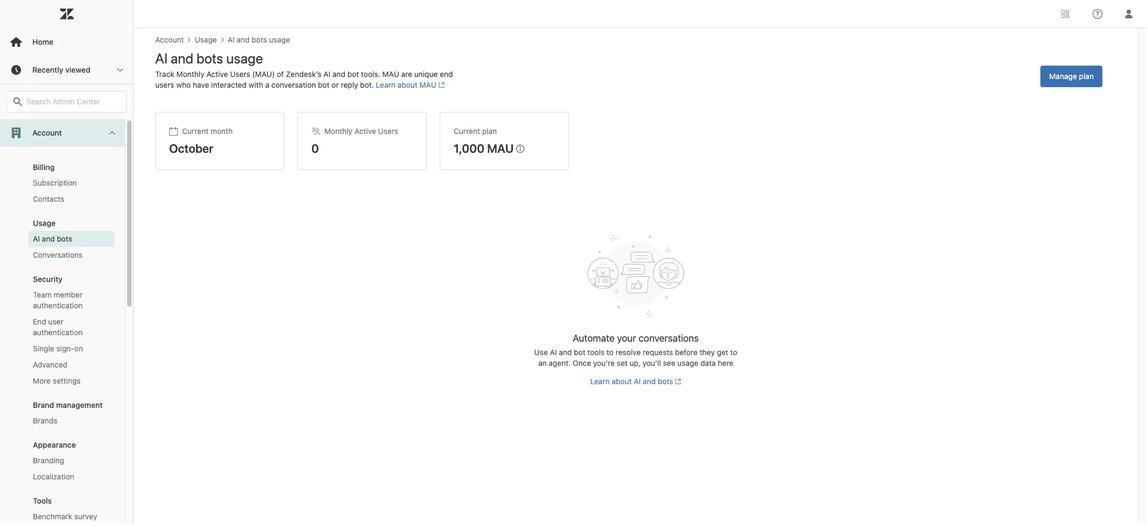 Task type: describe. For each thing, give the bounding box(es) containing it.
recently viewed
[[32, 65, 90, 74]]

more settings element
[[33, 376, 81, 387]]

appearance element
[[33, 441, 76, 450]]

Search Admin Center field
[[26, 97, 120, 107]]

bots
[[57, 235, 72, 244]]

billing element
[[33, 163, 55, 172]]

benchmark survey element
[[33, 512, 97, 523]]

contacts
[[33, 195, 64, 204]]

user menu image
[[1122, 7, 1136, 21]]

brands link
[[29, 413, 114, 430]]

conversations link
[[29, 247, 114, 264]]

sign-
[[56, 344, 74, 354]]

authentication for member
[[33, 301, 83, 311]]

brands element
[[33, 416, 57, 427]]

brand management
[[33, 401, 103, 410]]

zendesk products image
[[1062, 10, 1070, 18]]

billing
[[33, 163, 55, 172]]

recently viewed button
[[0, 56, 133, 84]]

survey
[[74, 513, 97, 522]]

advanced element
[[33, 360, 67, 371]]

ai and bots element
[[33, 234, 72, 245]]

team member authentication element
[[33, 290, 110, 312]]

security
[[33, 275, 63, 284]]

and
[[42, 235, 55, 244]]

single sign-on element
[[33, 344, 83, 355]]

localization element
[[33, 472, 74, 483]]

contacts element
[[33, 194, 64, 205]]

end user authentication element
[[33, 317, 110, 339]]

ai and bots
[[33, 235, 72, 244]]

localization
[[33, 473, 74, 482]]

settings
[[53, 377, 81, 386]]

tree item inside primary element
[[0, 119, 125, 524]]

authentication for user
[[33, 328, 83, 337]]

advanced link
[[29, 357, 114, 374]]

account
[[32, 128, 62, 137]]

team
[[33, 291, 52, 300]]

conversations
[[33, 251, 83, 260]]

ai and bots link
[[29, 231, 114, 247]]

usage
[[33, 219, 56, 228]]



Task type: locate. For each thing, give the bounding box(es) containing it.
home button
[[0, 28, 133, 56]]

brand
[[33, 401, 54, 410]]

user
[[48, 318, 63, 327]]

0 vertical spatial authentication
[[33, 301, 83, 311]]

ai
[[33, 235, 40, 244]]

security element
[[33, 275, 63, 284]]

tools element
[[33, 497, 52, 506]]

subscription link
[[29, 175, 114, 191]]

end
[[33, 318, 46, 327]]

single sign-on link
[[29, 341, 114, 357]]

1 vertical spatial authentication
[[33, 328, 83, 337]]

team member authentication
[[33, 291, 83, 311]]

authentication down the member
[[33, 301, 83, 311]]

management
[[56, 401, 103, 410]]

end user authentication
[[33, 318, 83, 337]]

recently
[[32, 65, 63, 74]]

on
[[74, 344, 83, 354]]

tree item containing account
[[0, 119, 125, 524]]

authentication
[[33, 301, 83, 311], [33, 328, 83, 337]]

tree item
[[0, 119, 125, 524]]

single sign-on
[[33, 344, 83, 354]]

more settings link
[[29, 374, 114, 390]]

more settings
[[33, 377, 81, 386]]

end user authentication link
[[29, 314, 114, 341]]

2 authentication from the top
[[33, 328, 83, 337]]

branding
[[33, 457, 64, 466]]

authentication down user
[[33, 328, 83, 337]]

tools
[[33, 497, 52, 506]]

usage element
[[33, 219, 56, 228]]

contacts link
[[29, 191, 114, 208]]

account button
[[0, 119, 125, 147]]

home
[[32, 37, 53, 46]]

branding element
[[33, 456, 64, 467]]

appearance
[[33, 441, 76, 450]]

none search field inside primary element
[[1, 91, 132, 113]]

primary element
[[0, 0, 134, 524]]

localization link
[[29, 470, 114, 486]]

brands
[[33, 417, 57, 426]]

advanced
[[33, 361, 67, 370]]

benchmark survey link
[[29, 509, 114, 524]]

account group
[[0, 147, 125, 524]]

benchmark
[[33, 513, 72, 522]]

team member authentication link
[[29, 287, 114, 314]]

viewed
[[65, 65, 90, 74]]

help image
[[1093, 9, 1103, 19]]

single
[[33, 344, 54, 354]]

brand management element
[[33, 401, 103, 410]]

more
[[33, 377, 51, 386]]

member
[[54, 291, 82, 300]]

branding link
[[29, 453, 114, 470]]

conversations element
[[33, 250, 83, 261]]

benchmark survey
[[33, 513, 97, 522]]

None search field
[[1, 91, 132, 113]]

subscription
[[33, 178, 77, 188]]

subscription element
[[33, 178, 77, 189]]

1 authentication from the top
[[33, 301, 83, 311]]



Task type: vqa. For each thing, say whether or not it's contained in the screenshot.
"End user authentication"
yes



